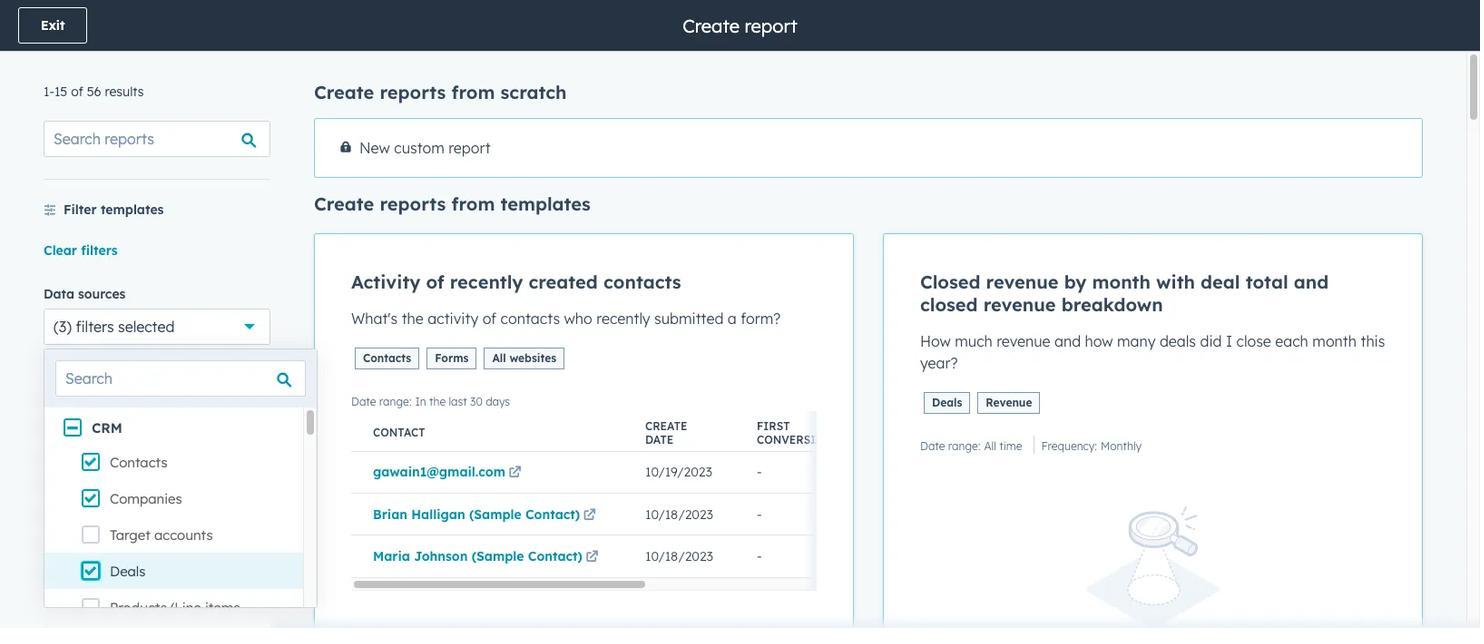 Task type: locate. For each thing, give the bounding box(es) containing it.
(sample for johnson
[[472, 549, 524, 565]]

0 horizontal spatial report
[[449, 139, 491, 157]]

2 vertical spatial -
[[757, 549, 762, 565]]

1 vertical spatial all
[[985, 439, 997, 453]]

and right total
[[1294, 271, 1329, 293]]

contacts down activity of recently created contacts on the top left of the page
[[501, 310, 560, 328]]

brian halligan (sample contact) link
[[373, 506, 599, 523]]

1 horizontal spatial month
[[1313, 332, 1357, 350]]

reports down custom
[[380, 192, 446, 215]]

1 vertical spatial deals
[[110, 563, 146, 580]]

0 vertical spatial 10/18/2023
[[645, 506, 714, 523]]

3 - from the top
[[757, 549, 762, 565]]

websites
[[510, 351, 557, 365]]

0 vertical spatial report
[[745, 14, 798, 37]]

link opens in a new window image inside brian halligan (sample contact) link
[[583, 509, 596, 523]]

range: left in
[[379, 395, 412, 409]]

1 vertical spatial (sample
[[472, 549, 524, 565]]

time
[[1000, 439, 1023, 453]]

recently up activity
[[450, 271, 523, 293]]

create for create date
[[645, 419, 688, 433]]

1 vertical spatial 10/18/2023
[[645, 549, 714, 565]]

1 - from the top
[[757, 464, 762, 480]]

by
[[1065, 271, 1087, 293]]

1 horizontal spatial deals
[[932, 396, 963, 409]]

month inside the how much revenue and how many deals did i close each month this year?
[[1313, 332, 1357, 350]]

0 vertical spatial contacts
[[604, 271, 681, 293]]

0 horizontal spatial and
[[1055, 332, 1081, 350]]

link opens in a new window image
[[509, 467, 522, 480], [509, 467, 522, 480], [583, 509, 596, 523]]

of up activity
[[426, 271, 445, 293]]

date up contact
[[351, 395, 376, 409]]

filter
[[64, 202, 97, 218]]

0 vertical spatial contacts
[[363, 351, 411, 365]]

1 horizontal spatial date
[[645, 433, 674, 446]]

1 horizontal spatial contacts
[[604, 271, 681, 293]]

1 vertical spatial of
[[426, 271, 445, 293]]

link opens in a new window image
[[583, 509, 596, 523], [586, 551, 599, 565], [586, 551, 599, 565]]

and left how
[[1055, 332, 1081, 350]]

0 horizontal spatial range:
[[379, 395, 412, 409]]

reports
[[380, 81, 446, 103], [380, 192, 446, 215]]

1 from from the top
[[452, 81, 495, 103]]

date inside create date
[[645, 433, 674, 446]]

0 vertical spatial all
[[492, 351, 506, 365]]

in
[[415, 395, 426, 409]]

contacts down what's
[[363, 351, 411, 365]]

create
[[683, 14, 740, 37], [314, 81, 374, 103], [314, 192, 374, 215], [645, 419, 688, 433]]

0 vertical spatial (sample
[[469, 506, 522, 523]]

1 horizontal spatial and
[[1294, 271, 1329, 293]]

form?
[[741, 310, 781, 328]]

10/18/2023 for maria johnson (sample contact)
[[645, 549, 714, 565]]

all left websites
[[492, 351, 506, 365]]

templates up created
[[501, 192, 591, 215]]

create reports from templates
[[314, 192, 591, 215]]

2 vertical spatial of
[[483, 310, 497, 328]]

1 horizontal spatial contacts
[[363, 351, 411, 365]]

contacts for created
[[604, 271, 681, 293]]

0 horizontal spatial date
[[351, 395, 376, 409]]

templates
[[501, 192, 591, 215], [101, 202, 164, 218]]

2 horizontal spatial of
[[483, 310, 497, 328]]

much
[[955, 332, 993, 350]]

1 vertical spatial filters
[[76, 318, 114, 336]]

and inside the how much revenue and how many deals did i close each month this year?
[[1055, 332, 1081, 350]]

2 10/18/2023 from the top
[[645, 549, 714, 565]]

from down "new custom report"
[[452, 192, 495, 215]]

contacts up submitted
[[604, 271, 681, 293]]

month left this
[[1313, 332, 1357, 350]]

0 vertical spatial contact)
[[526, 506, 580, 523]]

-
[[757, 464, 762, 480], [757, 506, 762, 523], [757, 549, 762, 565]]

all websites
[[492, 351, 557, 365]]

0 vertical spatial filters
[[81, 242, 118, 259]]

1 horizontal spatial all
[[985, 439, 997, 453]]

closed revenue by month with deal total and closed revenue breakdown
[[921, 271, 1329, 316]]

halligan
[[411, 506, 465, 523]]

visualization
[[44, 366, 125, 382]]

(3) filters selected
[[54, 318, 175, 336]]

date up 10/19/2023
[[645, 433, 674, 446]]

range: left time
[[949, 439, 981, 453]]

revenue right much
[[997, 332, 1051, 350]]

results
[[105, 84, 144, 100]]

contact) for brian halligan (sample contact)
[[526, 506, 580, 523]]

all left time
[[985, 439, 997, 453]]

how
[[921, 332, 951, 350]]

from
[[452, 81, 495, 103], [452, 192, 495, 215]]

1 vertical spatial contacts
[[501, 310, 560, 328]]

report inside new custom report option
[[449, 139, 491, 157]]

brian halligan (sample contact)
[[373, 506, 580, 523]]

clear filters
[[44, 242, 118, 259]]

0 horizontal spatial the
[[402, 310, 424, 328]]

and
[[1294, 271, 1329, 293], [1055, 332, 1081, 350]]

1 horizontal spatial of
[[426, 271, 445, 293]]

0 horizontal spatial contacts
[[501, 310, 560, 328]]

select
[[54, 398, 95, 416]]

1 vertical spatial month
[[1313, 332, 1357, 350]]

all
[[492, 351, 506, 365], [985, 439, 997, 453]]

create for create reports from templates
[[314, 192, 374, 215]]

contact) down brian halligan (sample contact) link
[[528, 549, 583, 565]]

contacts
[[363, 351, 411, 365], [110, 454, 168, 471]]

10/19/2023
[[645, 464, 713, 480]]

2 reports from the top
[[380, 192, 446, 215]]

Search search field
[[55, 360, 306, 397]]

submitted
[[655, 310, 724, 328]]

year?
[[921, 354, 958, 372]]

(sample
[[469, 506, 522, 523], [472, 549, 524, 565]]

month
[[1093, 271, 1151, 293], [1313, 332, 1357, 350]]

0 vertical spatial of
[[71, 84, 83, 100]]

link opens in a new window image inside brian halligan (sample contact) link
[[583, 509, 596, 523]]

date
[[351, 395, 376, 409], [645, 433, 674, 446], [921, 439, 946, 453]]

contact)
[[526, 506, 580, 523], [528, 549, 583, 565]]

0 horizontal spatial all
[[492, 351, 506, 365]]

1 horizontal spatial report
[[745, 14, 798, 37]]

1 horizontal spatial recently
[[597, 310, 651, 328]]

filters for clear
[[81, 242, 118, 259]]

monthly
[[1101, 439, 1142, 453]]

0 vertical spatial and
[[1294, 271, 1329, 293]]

contact) up maria johnson (sample contact) link
[[526, 506, 580, 523]]

1 vertical spatial from
[[452, 192, 495, 215]]

filter templates
[[64, 202, 164, 218]]

and inside closed revenue by month with deal total and closed revenue breakdown
[[1294, 271, 1329, 293]]

deals down year?
[[932, 396, 963, 409]]

reports up custom
[[380, 81, 446, 103]]

create for create report
[[683, 14, 740, 37]]

first
[[757, 419, 790, 433]]

from for templates
[[452, 192, 495, 215]]

1 vertical spatial range:
[[949, 439, 981, 453]]

2 from from the top
[[452, 192, 495, 215]]

0 horizontal spatial contacts
[[110, 454, 168, 471]]

(sample down brian halligan (sample contact) link
[[472, 549, 524, 565]]

2 horizontal spatial date
[[921, 439, 946, 453]]

scratch
[[501, 81, 567, 103]]

filters right the (3) at left
[[76, 318, 114, 336]]

0 vertical spatial reports
[[380, 81, 446, 103]]

from left scratch
[[452, 81, 495, 103]]

0 vertical spatial recently
[[450, 271, 523, 293]]

frequency: monthly
[[1042, 439, 1142, 453]]

0 horizontal spatial deals
[[110, 563, 146, 580]]

filters inside button
[[81, 242, 118, 259]]

0 vertical spatial -
[[757, 464, 762, 480]]

month right by
[[1093, 271, 1151, 293]]

month inside closed revenue by month with deal total and closed revenue breakdown
[[1093, 271, 1151, 293]]

1 vertical spatial report
[[449, 139, 491, 157]]

contact
[[373, 426, 425, 440]]

templates right filter
[[101, 202, 164, 218]]

create inside page section element
[[683, 14, 740, 37]]

0 vertical spatial range:
[[379, 395, 412, 409]]

of right 15 in the top left of the page
[[71, 84, 83, 100]]

report
[[745, 14, 798, 37], [449, 139, 491, 157]]

1 vertical spatial recently
[[597, 310, 651, 328]]

the
[[402, 310, 424, 328], [429, 395, 446, 409]]

deals
[[932, 396, 963, 409], [110, 563, 146, 580]]

0 horizontal spatial month
[[1093, 271, 1151, 293]]

1 horizontal spatial the
[[429, 395, 446, 409]]

recently right who
[[597, 310, 651, 328]]

report inside page section element
[[745, 14, 798, 37]]

gawain1@gmail.com
[[373, 464, 506, 480]]

1 vertical spatial the
[[429, 395, 446, 409]]

create date
[[645, 419, 688, 446]]

the right what's
[[402, 310, 424, 328]]

of
[[71, 84, 83, 100], [426, 271, 445, 293], [483, 310, 497, 328]]

10/18/2023
[[645, 506, 714, 523], [645, 549, 714, 565]]

None checkbox
[[314, 233, 1081, 628], [883, 233, 1424, 628], [314, 233, 1081, 628], [883, 233, 1424, 628]]

johnson
[[414, 549, 468, 565]]

range: for in
[[379, 395, 412, 409]]

filters right clear
[[81, 242, 118, 259]]

deals down target
[[110, 563, 146, 580]]

1 vertical spatial contact)
[[528, 549, 583, 565]]

range:
[[379, 395, 412, 409], [949, 439, 981, 453]]

first conversion
[[757, 419, 834, 446]]

1 vertical spatial and
[[1055, 332, 1081, 350]]

who
[[564, 310, 593, 328]]

1 vertical spatial -
[[757, 506, 762, 523]]

crm
[[92, 419, 123, 437]]

- for maria johnson (sample contact)
[[757, 549, 762, 565]]

(3) filters selected button
[[44, 309, 271, 345]]

contacts up companies
[[110, 454, 168, 471]]

forms
[[435, 351, 469, 365]]

1 vertical spatial reports
[[380, 192, 446, 215]]

0 horizontal spatial of
[[71, 84, 83, 100]]

1 vertical spatial contacts
[[110, 454, 168, 471]]

0 vertical spatial deals
[[932, 396, 963, 409]]

1 horizontal spatial range:
[[949, 439, 981, 453]]

of right activity
[[483, 310, 497, 328]]

contact) for maria johnson (sample contact)
[[528, 549, 583, 565]]

date left time
[[921, 439, 946, 453]]

1 10/18/2023 from the top
[[645, 506, 714, 523]]

0 vertical spatial from
[[452, 81, 495, 103]]

2 - from the top
[[757, 506, 762, 523]]

1 reports from the top
[[380, 81, 446, 103]]

filters inside "dropdown button"
[[76, 318, 114, 336]]

30
[[470, 395, 483, 409]]

brian
[[373, 506, 408, 523]]

the right in
[[429, 395, 446, 409]]

(sample up maria johnson (sample contact) link
[[469, 506, 522, 523]]

filters
[[81, 242, 118, 259], [76, 318, 114, 336]]

0 vertical spatial month
[[1093, 271, 1151, 293]]



Task type: describe. For each thing, give the bounding box(es) containing it.
exit
[[41, 17, 65, 34]]

filters for (3)
[[76, 318, 114, 336]]

close
[[1237, 332, 1272, 350]]

contacts for of
[[501, 310, 560, 328]]

revenue
[[986, 396, 1033, 409]]

products/line
[[110, 599, 201, 616]]

reports for scratch
[[380, 81, 446, 103]]

Search search field
[[44, 121, 271, 157]]

new
[[360, 139, 390, 157]]

a
[[728, 310, 737, 328]]

revenue up much
[[984, 293, 1056, 316]]

date range: in the last 30 days
[[351, 395, 510, 409]]

closed
[[921, 293, 978, 316]]

New custom report checkbox
[[314, 118, 1424, 178]]

date for date range: in the last 30 days
[[351, 395, 376, 409]]

15
[[54, 84, 67, 100]]

breakdown
[[1062, 293, 1164, 316]]

how
[[1085, 332, 1114, 350]]

maria
[[373, 549, 410, 565]]

page section element
[[0, 0, 1481, 51]]

link opens in a new window image for brian halligan (sample contact)
[[583, 509, 596, 523]]

revenue inside the how much revenue and how many deals did i close each month this year?
[[997, 332, 1051, 350]]

create report
[[683, 14, 798, 37]]

sources
[[78, 286, 126, 302]]

this
[[1361, 332, 1386, 350]]

maria johnson (sample contact)
[[373, 549, 583, 565]]

total
[[1246, 271, 1289, 293]]

link opens in a new window image for maria johnson (sample contact)
[[586, 551, 599, 565]]

create for create reports from scratch
[[314, 81, 374, 103]]

how much revenue and how many deals did i close each month this year?
[[921, 332, 1386, 372]]

with
[[1157, 271, 1196, 293]]

selected
[[118, 318, 175, 336]]

many
[[1118, 332, 1156, 350]]

conversion
[[757, 433, 834, 446]]

activity
[[428, 310, 479, 328]]

- for gawain1@gmail.com
[[757, 464, 762, 480]]

link opens in a new window image for gawain1@gmail.com
[[509, 467, 522, 480]]

did
[[1201, 332, 1222, 350]]

gawain1@gmail.com link
[[373, 464, 525, 480]]

activity
[[351, 271, 421, 293]]

0 vertical spatial the
[[402, 310, 424, 328]]

56
[[87, 84, 101, 100]]

0 horizontal spatial recently
[[450, 271, 523, 293]]

created
[[529, 271, 598, 293]]

target accounts
[[110, 527, 213, 544]]

activity of recently created contacts
[[351, 271, 681, 293]]

create reports from scratch
[[314, 81, 567, 103]]

from for scratch
[[452, 81, 495, 103]]

last
[[449, 395, 467, 409]]

what's the activity of contacts who recently submitted a form?
[[351, 310, 781, 328]]

0 horizontal spatial templates
[[101, 202, 164, 218]]

select button
[[44, 389, 271, 425]]

i
[[1227, 332, 1233, 350]]

custom
[[394, 139, 445, 157]]

1-
[[44, 84, 54, 100]]

companies
[[110, 490, 182, 508]]

accounts
[[154, 527, 213, 544]]

link opens in a new window image for brian halligan (sample contact)
[[583, 509, 596, 523]]

(3)
[[54, 318, 72, 336]]

- for brian halligan (sample contact)
[[757, 506, 762, 523]]

1-15 of 56 results
[[44, 84, 144, 100]]

(sample for halligan
[[469, 506, 522, 523]]

what's
[[351, 310, 398, 328]]

closed
[[921, 271, 981, 293]]

days
[[486, 395, 510, 409]]

1 horizontal spatial templates
[[501, 192, 591, 215]]

items
[[205, 599, 240, 616]]

deals
[[1160, 332, 1197, 350]]

reports for templates
[[380, 192, 446, 215]]

frequency:
[[1042, 439, 1098, 453]]

new custom report
[[360, 139, 491, 157]]

clear
[[44, 242, 77, 259]]

revenue left by
[[986, 271, 1059, 293]]

target
[[110, 527, 151, 544]]

data
[[44, 286, 74, 302]]

clear filters button
[[44, 240, 118, 261]]

data sources
[[44, 286, 126, 302]]

deal
[[1201, 271, 1241, 293]]

range: for all
[[949, 439, 981, 453]]

each
[[1276, 332, 1309, 350]]

exit link
[[18, 7, 88, 44]]

date range: all time
[[921, 439, 1023, 453]]

10/18/2023 for brian halligan (sample contact)
[[645, 506, 714, 523]]

products/line items
[[110, 599, 240, 616]]

maria johnson (sample contact) link
[[373, 549, 602, 565]]

date for date range: all time
[[921, 439, 946, 453]]



Task type: vqa. For each thing, say whether or not it's contained in the screenshot.
the First
yes



